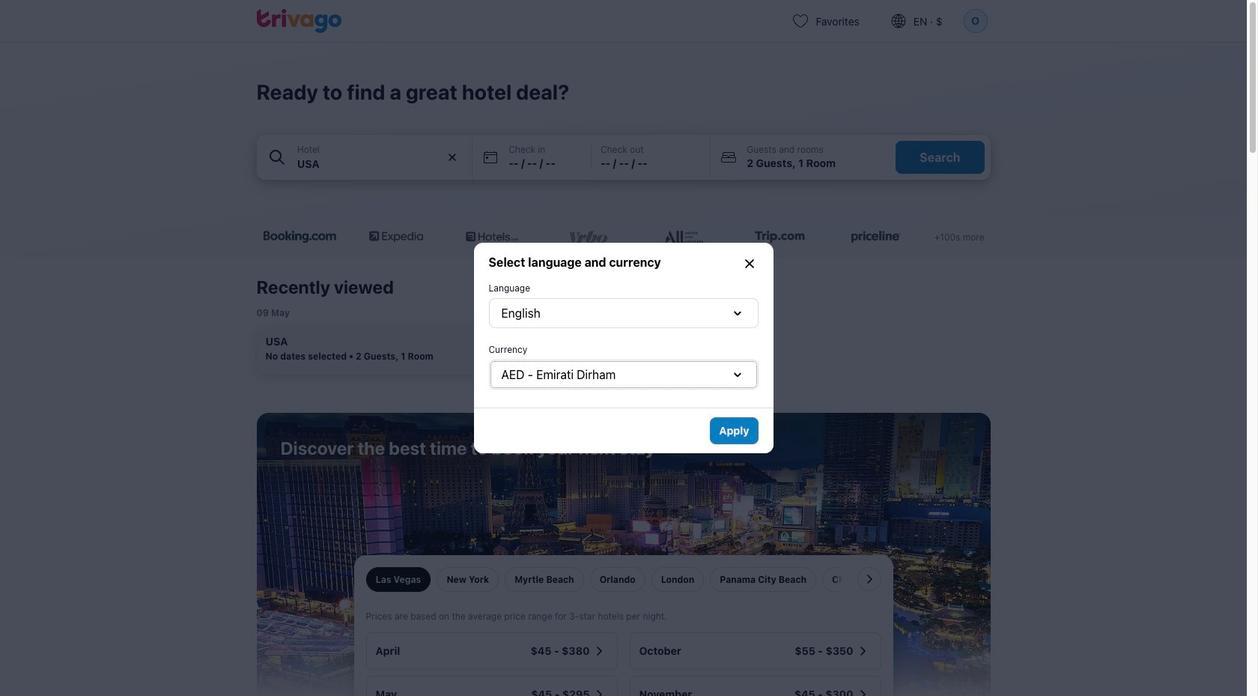 Task type: describe. For each thing, give the bounding box(es) containing it.
priceline image
[[839, 231, 914, 243]]

expedia image
[[359, 231, 434, 243]]

trip.com image
[[743, 231, 818, 243]]

booking.com image
[[263, 231, 338, 243]]



Task type: vqa. For each thing, say whether or not it's contained in the screenshot.
Location
no



Task type: locate. For each thing, give the bounding box(es) containing it.
hotels.com image
[[455, 231, 530, 243]]

vrbo image
[[551, 231, 626, 243]]

accor image
[[647, 231, 722, 243]]

trivago logo image
[[257, 9, 342, 33]]



